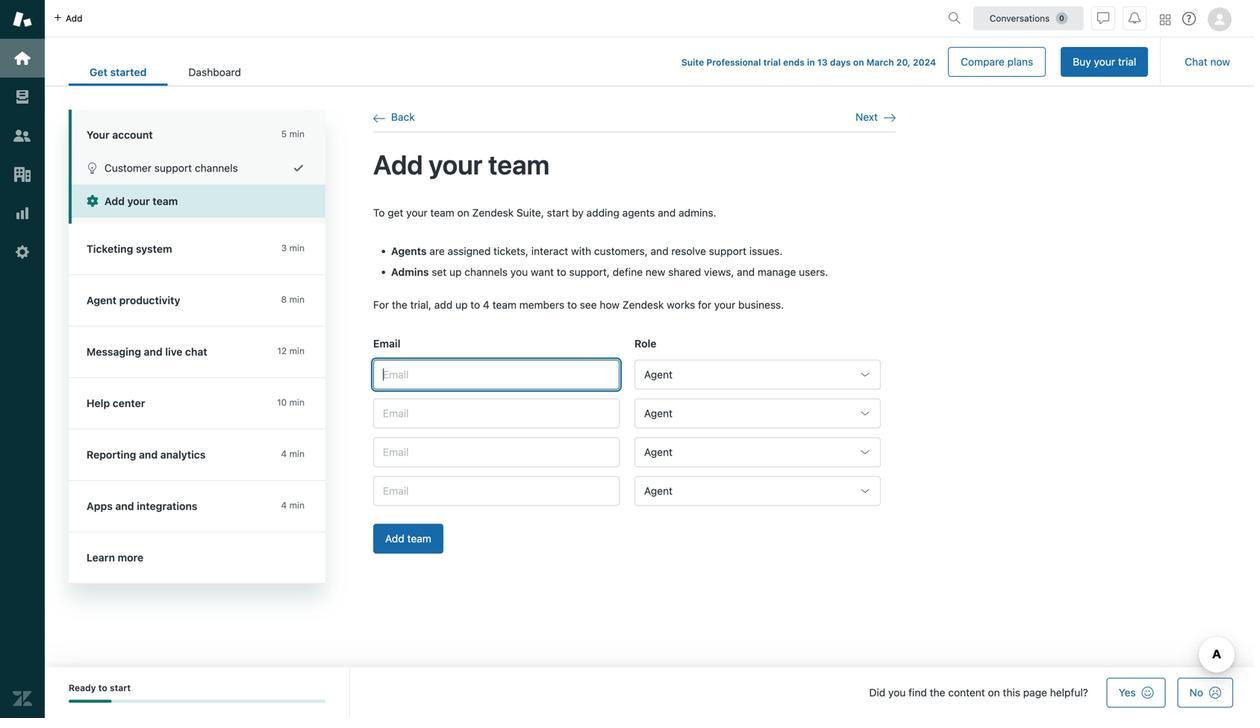 Task type: describe. For each thing, give the bounding box(es) containing it.
add your team inside content-title region
[[373, 148, 550, 180]]

messaging and live chat
[[87, 346, 207, 358]]

help
[[87, 398, 110, 410]]

4 min for integrations
[[281, 501, 305, 511]]

and right agents
[[658, 207, 676, 219]]

you inside footer
[[888, 687, 906, 699]]

get started
[[90, 66, 147, 78]]

to inside footer
[[98, 683, 107, 694]]

min for reporting and analytics
[[289, 449, 305, 459]]

views,
[[704, 266, 734, 279]]

customer support channels
[[105, 162, 238, 174]]

support,
[[569, 266, 610, 279]]

conversations button
[[973, 6, 1084, 30]]

customers image
[[13, 126, 32, 146]]

start inside footer
[[110, 683, 131, 694]]

team inside content-title region
[[488, 148, 550, 180]]

your inside content-title region
[[429, 148, 483, 180]]

suite professional trial ends in 13 days on march 20, 2024
[[681, 57, 936, 68]]

to get your team on zendesk suite, start by adding agents and admins.
[[373, 207, 716, 219]]

ready to start
[[69, 683, 131, 694]]

chat now button
[[1173, 47, 1242, 77]]

support inside button
[[154, 162, 192, 174]]

tab list containing get started
[[69, 58, 262, 86]]

add team
[[385, 533, 431, 545]]

tickets,
[[494, 245, 529, 258]]

buy your trial
[[1073, 56, 1136, 68]]

customer support channels button
[[72, 152, 325, 185]]

4 for reporting and analytics
[[281, 449, 287, 459]]

page
[[1023, 687, 1047, 699]]

dashboard tab
[[168, 58, 262, 86]]

started
[[110, 66, 147, 78]]

did
[[869, 687, 886, 699]]

days
[[830, 57, 851, 68]]

0 vertical spatial on
[[853, 57, 864, 68]]

manage
[[758, 266, 796, 279]]

your
[[87, 129, 110, 141]]

your account heading
[[69, 110, 325, 152]]

March 20, 2024 text field
[[867, 57, 936, 68]]

trial,
[[410, 299, 431, 311]]

reporting and analytics
[[87, 449, 206, 461]]

10
[[277, 398, 287, 408]]

to down assigned at the left of the page
[[470, 299, 480, 311]]

section containing compare plans
[[274, 47, 1148, 77]]

shared
[[668, 266, 701, 279]]

assigned
[[448, 245, 491, 258]]

to
[[373, 207, 385, 219]]

your inside 'button'
[[127, 195, 150, 208]]

role
[[635, 338, 657, 350]]

2024
[[913, 57, 936, 68]]

0 vertical spatial up
[[449, 266, 462, 279]]

no
[[1190, 687, 1203, 699]]

find
[[909, 687, 927, 699]]

learn more
[[87, 552, 143, 564]]

yes button
[[1107, 679, 1166, 708]]

reporting
[[87, 449, 136, 461]]

next
[[856, 111, 878, 123]]

1 horizontal spatial channels
[[465, 266, 508, 279]]

min for ticketing system
[[289, 243, 305, 253]]

yes
[[1119, 687, 1136, 699]]

20,
[[896, 57, 911, 68]]

agent productivity
[[87, 294, 180, 307]]

integrations
[[137, 501, 197, 513]]

4 email field from the top
[[373, 477, 620, 506]]

customer
[[105, 162, 152, 174]]

content-title region
[[373, 147, 896, 182]]

are
[[430, 245, 445, 258]]

5
[[281, 129, 287, 139]]

trial for your
[[1118, 56, 1136, 68]]

march
[[867, 57, 894, 68]]

back button
[[373, 110, 415, 124]]

did you find the content on this page helpful?
[[869, 687, 1088, 699]]

progress-bar progress bar
[[69, 701, 325, 704]]

trial for professional
[[763, 57, 781, 68]]

professional
[[706, 57, 761, 68]]

how
[[600, 299, 620, 311]]

compare
[[961, 56, 1005, 68]]

button displays agent's chat status as invisible. image
[[1097, 12, 1109, 24]]

13
[[817, 57, 828, 68]]

ticketing
[[87, 243, 133, 255]]

account
[[112, 129, 153, 141]]

main element
[[0, 0, 45, 719]]

3 email field from the top
[[373, 438, 620, 468]]

5 min
[[281, 129, 305, 139]]

views image
[[13, 87, 32, 107]]

footer containing did you find the content on this page helpful?
[[45, 668, 1254, 719]]

chat now
[[1185, 56, 1230, 68]]

12 min
[[277, 346, 305, 356]]

agents are assigned tickets, interact with customers, and resolve support issues.
[[391, 245, 783, 258]]

get help image
[[1182, 12, 1196, 25]]

add team button
[[373, 524, 443, 554]]

define
[[613, 266, 643, 279]]

business.
[[738, 299, 784, 311]]

1 email field from the top
[[373, 360, 620, 390]]

channels inside button
[[195, 162, 238, 174]]

with
[[571, 245, 591, 258]]

and up new
[[651, 245, 669, 258]]

in
[[807, 57, 815, 68]]

back
[[391, 111, 415, 123]]

10 min
[[277, 398, 305, 408]]

min for apps and integrations
[[289, 501, 305, 511]]

agent for first email field from the top
[[644, 369, 673, 381]]

8
[[281, 294, 287, 305]]

the inside footer
[[930, 687, 945, 699]]

4 min for analytics
[[281, 449, 305, 459]]

organizations image
[[13, 165, 32, 184]]

1 vertical spatial support
[[709, 245, 747, 258]]

agents
[[391, 245, 427, 258]]



Task type: locate. For each thing, give the bounding box(es) containing it.
1 min from the top
[[289, 129, 305, 139]]

4 agent button from the top
[[635, 477, 881, 506]]

suite,
[[517, 207, 544, 219]]

admin image
[[13, 243, 32, 262]]

0 vertical spatial start
[[547, 207, 569, 219]]

compare plans button
[[948, 47, 1046, 77]]

2 horizontal spatial on
[[988, 687, 1000, 699]]

to left the "see"
[[567, 299, 577, 311]]

buy your trial button
[[1061, 47, 1148, 77]]

add your team inside add your team 'button'
[[105, 195, 178, 208]]

for the trial, add up to 4 team members to see how zendesk works for your business.
[[373, 299, 784, 311]]

suite
[[681, 57, 704, 68]]

on left this
[[988, 687, 1000, 699]]

1 horizontal spatial support
[[709, 245, 747, 258]]

8 min
[[281, 294, 305, 305]]

admins.
[[679, 207, 716, 219]]

your
[[1094, 56, 1115, 68], [429, 148, 483, 180], [127, 195, 150, 208], [406, 207, 428, 219], [714, 299, 736, 311]]

no button
[[1178, 679, 1233, 708]]

set
[[432, 266, 447, 279]]

1 vertical spatial 4 min
[[281, 501, 305, 511]]

1 vertical spatial the
[[930, 687, 945, 699]]

0 horizontal spatial start
[[110, 683, 131, 694]]

by
[[572, 207, 584, 219]]

trial left ends
[[763, 57, 781, 68]]

3 min from the top
[[289, 294, 305, 305]]

dashboard
[[188, 66, 241, 78]]

conversations
[[990, 13, 1050, 24]]

add button
[[45, 0, 91, 37]]

and left analytics
[[139, 449, 158, 461]]

plans
[[1008, 56, 1033, 68]]

0 vertical spatial the
[[392, 299, 407, 311]]

7 min from the top
[[289, 501, 305, 511]]

chat
[[185, 346, 207, 358]]

1 vertical spatial add your team
[[105, 195, 178, 208]]

team inside 'button'
[[153, 195, 178, 208]]

new
[[646, 266, 665, 279]]

trial
[[1118, 56, 1136, 68], [763, 57, 781, 68]]

add your team
[[373, 148, 550, 180], [105, 195, 178, 208]]

zendesk products image
[[1160, 15, 1171, 25]]

1 vertical spatial on
[[457, 207, 469, 219]]

learn more button
[[69, 533, 322, 584]]

agent button for first email field from the bottom
[[635, 477, 881, 506]]

on up assigned at the left of the page
[[457, 207, 469, 219]]

agent button for 3rd email field from the bottom of the page
[[635, 399, 881, 429]]

add inside content-title region
[[373, 148, 423, 180]]

0 horizontal spatial channels
[[195, 162, 238, 174]]

apps and integrations
[[87, 501, 197, 513]]

zendesk left suite, in the top left of the page
[[472, 207, 514, 219]]

agent for first email field from the bottom
[[644, 485, 673, 497]]

reporting image
[[13, 204, 32, 223]]

agent
[[87, 294, 117, 307], [644, 369, 673, 381], [644, 407, 673, 420], [644, 446, 673, 459], [644, 485, 673, 497]]

add inside add popup button
[[66, 13, 82, 24]]

5 min from the top
[[289, 398, 305, 408]]

agents
[[622, 207, 655, 219]]

0 horizontal spatial you
[[511, 266, 528, 279]]

2 agent button from the top
[[635, 399, 881, 429]]

channels
[[195, 162, 238, 174], [465, 266, 508, 279]]

4 min from the top
[[289, 346, 305, 356]]

6 min from the top
[[289, 449, 305, 459]]

progress bar image
[[69, 701, 111, 704]]

2 vertical spatial 4
[[281, 501, 287, 511]]

center
[[113, 398, 145, 410]]

agent for second email field from the bottom
[[644, 446, 673, 459]]

add right zendesk support icon at the left
[[66, 13, 82, 24]]

min inside your account 'heading'
[[289, 129, 305, 139]]

1 4 min from the top
[[281, 449, 305, 459]]

your account
[[87, 129, 153, 141]]

2 email field from the top
[[373, 399, 620, 429]]

users.
[[799, 266, 828, 279]]

1 horizontal spatial trial
[[1118, 56, 1136, 68]]

4 inside region
[[483, 299, 490, 311]]

agent for 3rd email field from the bottom of the page
[[644, 407, 673, 420]]

add inside "add team" "button"
[[385, 533, 404, 545]]

agent button for first email field from the top
[[635, 360, 881, 390]]

you right did
[[888, 687, 906, 699]]

2 vertical spatial add
[[385, 533, 404, 545]]

zendesk
[[472, 207, 514, 219], [622, 299, 664, 311]]

1 vertical spatial start
[[110, 683, 131, 694]]

2 4 min from the top
[[281, 501, 305, 511]]

to up progress bar 'image'
[[98, 683, 107, 694]]

notifications image
[[1129, 12, 1141, 24]]

min for messaging and live chat
[[289, 346, 305, 356]]

1 agent button from the top
[[635, 360, 881, 390]]

channels down assigned at the left of the page
[[465, 266, 508, 279]]

1 vertical spatial add
[[434, 299, 453, 311]]

0 vertical spatial add
[[66, 13, 82, 24]]

now
[[1210, 56, 1230, 68]]

to right want at the top left of page
[[557, 266, 566, 279]]

the right for
[[392, 299, 407, 311]]

add
[[373, 148, 423, 180], [105, 195, 125, 208], [385, 533, 404, 545]]

0 vertical spatial zendesk
[[472, 207, 514, 219]]

team
[[488, 148, 550, 180], [153, 195, 178, 208], [430, 207, 454, 219], [492, 299, 517, 311], [407, 533, 431, 545]]

1 horizontal spatial you
[[888, 687, 906, 699]]

1 horizontal spatial on
[[853, 57, 864, 68]]

1 horizontal spatial zendesk
[[622, 299, 664, 311]]

4 for apps and integrations
[[281, 501, 287, 511]]

get
[[388, 207, 403, 219]]

1 vertical spatial channels
[[465, 266, 508, 279]]

support
[[154, 162, 192, 174], [709, 245, 747, 258]]

on right days
[[853, 57, 864, 68]]

min for help center
[[289, 398, 305, 408]]

region containing to get your team on zendesk suite, start by adding agents and admins.
[[373, 206, 896, 572]]

min for your account
[[289, 129, 305, 139]]

customers,
[[594, 245, 648, 258]]

get started image
[[13, 49, 32, 68]]

2 min from the top
[[289, 243, 305, 253]]

start up progress bar 'image'
[[110, 683, 131, 694]]

you
[[511, 266, 528, 279], [888, 687, 906, 699]]

admins set up channels you want to support, define new shared views, and manage users.
[[391, 266, 828, 279]]

analytics
[[160, 449, 206, 461]]

chat
[[1185, 56, 1208, 68]]

4 min
[[281, 449, 305, 459], [281, 501, 305, 511]]

learn
[[87, 552, 115, 564]]

min for agent productivity
[[289, 294, 305, 305]]

the
[[392, 299, 407, 311], [930, 687, 945, 699]]

0 horizontal spatial trial
[[763, 57, 781, 68]]

footer
[[45, 668, 1254, 719]]

region
[[373, 206, 896, 572]]

1 horizontal spatial add
[[434, 299, 453, 311]]

1 horizontal spatial add your team
[[373, 148, 550, 180]]

Email field
[[373, 360, 620, 390], [373, 399, 620, 429], [373, 438, 620, 468], [373, 477, 620, 506]]

resolve
[[671, 245, 706, 258]]

0 vertical spatial add
[[373, 148, 423, 180]]

0 vertical spatial add your team
[[373, 148, 550, 180]]

add your team button
[[72, 185, 325, 218]]

add for "add team" "button"
[[385, 533, 404, 545]]

see
[[580, 299, 597, 311]]

team inside "button"
[[407, 533, 431, 545]]

1 vertical spatial zendesk
[[622, 299, 664, 311]]

more
[[118, 552, 143, 564]]

and right views,
[[737, 266, 755, 279]]

0 horizontal spatial on
[[457, 207, 469, 219]]

1 vertical spatial add
[[105, 195, 125, 208]]

0 vertical spatial channels
[[195, 162, 238, 174]]

trial down notifications icon
[[1118, 56, 1136, 68]]

3
[[281, 243, 287, 253]]

compare plans
[[961, 56, 1033, 68]]

agent button for second email field from the bottom
[[635, 438, 881, 468]]

trial inside button
[[1118, 56, 1136, 68]]

productivity
[[119, 294, 180, 307]]

interact
[[531, 245, 568, 258]]

channels up add your team 'button' at the top of page
[[195, 162, 238, 174]]

add inside add your team 'button'
[[105, 195, 125, 208]]

start left by
[[547, 207, 569, 219]]

1 vertical spatial up
[[455, 299, 468, 311]]

add for content-title region
[[373, 148, 423, 180]]

want
[[531, 266, 554, 279]]

0 horizontal spatial the
[[392, 299, 407, 311]]

zendesk support image
[[13, 10, 32, 29]]

members
[[519, 299, 564, 311]]

0 vertical spatial 4
[[483, 299, 490, 311]]

3 agent button from the top
[[635, 438, 881, 468]]

and left live on the top left of page
[[144, 346, 163, 358]]

content
[[948, 687, 985, 699]]

admins
[[391, 266, 429, 279]]

add right trial, in the left top of the page
[[434, 299, 453, 311]]

min
[[289, 129, 305, 139], [289, 243, 305, 253], [289, 294, 305, 305], [289, 346, 305, 356], [289, 398, 305, 408], [289, 449, 305, 459], [289, 501, 305, 511]]

system
[[136, 243, 172, 255]]

zendesk right how
[[622, 299, 664, 311]]

you down tickets,
[[511, 266, 528, 279]]

up right trial, in the left top of the page
[[455, 299, 468, 311]]

0 horizontal spatial zendesk
[[472, 207, 514, 219]]

ready
[[69, 683, 96, 694]]

this
[[1003, 687, 1020, 699]]

zendesk image
[[13, 690, 32, 709]]

the right find
[[930, 687, 945, 699]]

0 vertical spatial support
[[154, 162, 192, 174]]

buy
[[1073, 56, 1091, 68]]

section
[[274, 47, 1148, 77]]

help center
[[87, 398, 145, 410]]

up right set
[[449, 266, 462, 279]]

apps
[[87, 501, 113, 513]]

0 horizontal spatial add your team
[[105, 195, 178, 208]]

on inside footer
[[988, 687, 1000, 699]]

1 vertical spatial 4
[[281, 449, 287, 459]]

0 horizontal spatial add
[[66, 13, 82, 24]]

and right apps
[[115, 501, 134, 513]]

4
[[483, 299, 490, 311], [281, 449, 287, 459], [281, 501, 287, 511]]

messaging
[[87, 346, 141, 358]]

support up add your team 'button' at the top of page
[[154, 162, 192, 174]]

start
[[547, 207, 569, 219], [110, 683, 131, 694]]

1 horizontal spatial start
[[547, 207, 569, 219]]

up
[[449, 266, 462, 279], [455, 299, 468, 311]]

1 vertical spatial you
[[888, 687, 906, 699]]

0 vertical spatial you
[[511, 266, 528, 279]]

1 horizontal spatial the
[[930, 687, 945, 699]]

for
[[373, 299, 389, 311]]

3 min
[[281, 243, 305, 253]]

your inside button
[[1094, 56, 1115, 68]]

next button
[[856, 110, 896, 124]]

issues.
[[749, 245, 783, 258]]

12
[[277, 346, 287, 356]]

2 vertical spatial on
[[988, 687, 1000, 699]]

live
[[165, 346, 182, 358]]

tab list
[[69, 58, 262, 86]]

works
[[667, 299, 695, 311]]

ticketing system
[[87, 243, 172, 255]]

support up views,
[[709, 245, 747, 258]]

0 vertical spatial 4 min
[[281, 449, 305, 459]]

0 horizontal spatial support
[[154, 162, 192, 174]]



Task type: vqa. For each thing, say whether or not it's contained in the screenshot.


